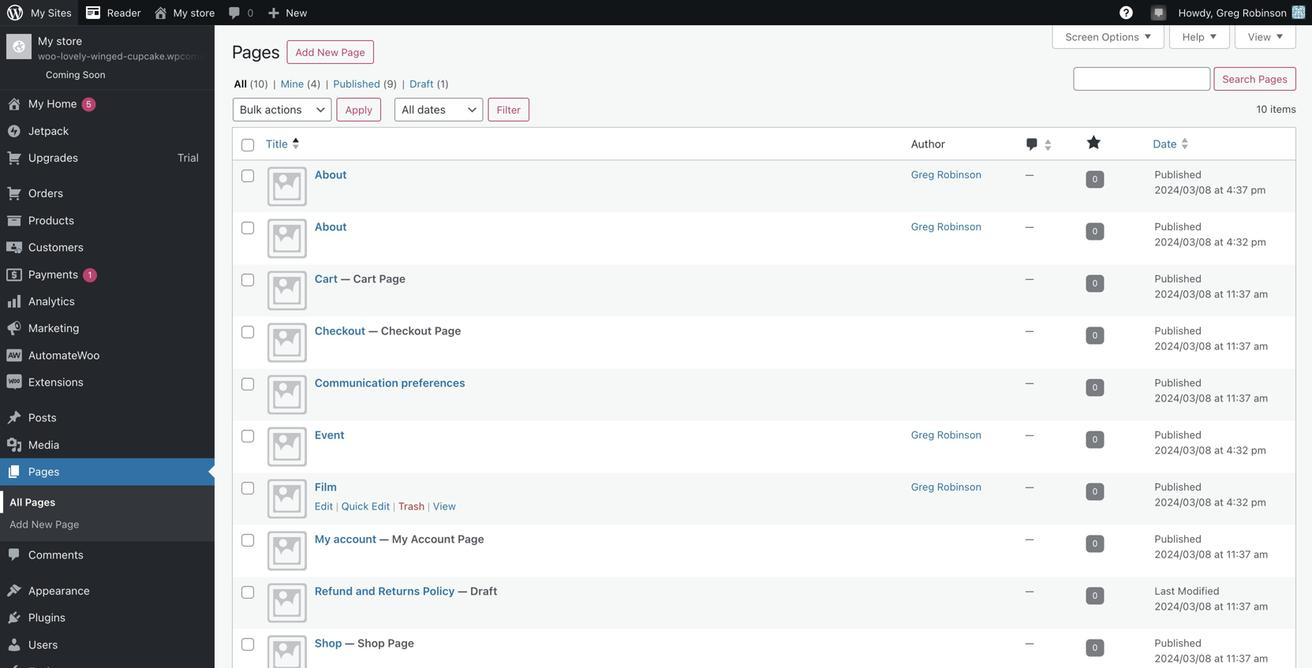 Task type: vqa. For each thing, say whether or not it's contained in the screenshot.


Task type: describe. For each thing, give the bounding box(es) containing it.
at inside last modified 2024/03/08 at 11:37 am
[[1214, 601, 1224, 612]]

2024/03/08 for fourth no thumbnail found.
[[1155, 340, 1212, 352]]

pages link
[[0, 459, 215, 486]]

— 0 for second no thumbnail found. from the bottom's 0 link
[[1025, 585, 1098, 601]]

appearance link
[[0, 577, 215, 604]]

4:32 for about
[[1226, 236, 1248, 248]]

my account link
[[315, 533, 376, 546]]

film link
[[315, 481, 337, 494]]

products link
[[0, 207, 215, 234]]

posts link
[[0, 405, 215, 432]]

8 no thumbnail found. image from the top
[[267, 532, 307, 571]]

my store link
[[147, 0, 221, 25]]

my for my sites
[[31, 7, 45, 19]]

account
[[411, 533, 455, 546]]

robinson inside toolbar navigation
[[1243, 7, 1287, 19]]

11:37 for shop — shop page
[[1226, 653, 1251, 665]]

marketing link
[[0, 315, 215, 342]]

trial
[[177, 151, 199, 164]]

published 2024/03/08 at 11:37 am for cart page
[[1155, 273, 1268, 300]]

trash
[[398, 500, 425, 512]]

4 at from the top
[[1214, 340, 1224, 352]]

all pages
[[9, 496, 55, 508]]

greg robinson link for event link
[[911, 429, 982, 441]]

trash link
[[398, 500, 425, 512]]

comments image
[[1025, 138, 1040, 150]]

edit
[[315, 500, 333, 512]]

page inside main menu navigation
[[55, 518, 79, 530]]

1 cart from the left
[[315, 272, 338, 285]]

my store
[[173, 7, 215, 19]]

pm for fifth no thumbnail found. from the bottom of the page
[[1251, 444, 1266, 456]]

winged-
[[91, 51, 127, 62]]

edit link
[[315, 500, 333, 512]]

published 2024/03/08 at 4:37 pm
[[1155, 169, 1266, 196]]

greg robinson for greg robinson link related to about link related to published 2024/03/08 at 4:37 pm
[[911, 169, 982, 180]]

sites
[[48, 7, 72, 19]]

robinson for event link
[[937, 429, 982, 441]]

quick edit
[[341, 500, 390, 512]]

page right the account
[[458, 533, 484, 546]]

about for published 2024/03/08 at 4:37 pm
[[315, 168, 347, 181]]

(4)
[[307, 78, 321, 89]]

comments link
[[0, 542, 215, 569]]

1 vertical spatial add new page link
[[0, 513, 215, 536]]

coming
[[46, 69, 80, 80]]

1 vertical spatial pages
[[28, 465, 60, 478]]

5
[[86, 99, 91, 109]]

6 no thumbnail found. image from the top
[[267, 427, 307, 467]]

published 2024/03/08 at 11:37 am for checkout page
[[1155, 325, 1268, 352]]

about link for published 2024/03/08 at 4:32 pm
[[315, 220, 347, 233]]

howdy,
[[1179, 7, 1214, 19]]

plugins
[[28, 611, 66, 624]]

0 link for fifth no thumbnail found. from the bottom of the page
[[1086, 431, 1104, 449]]

refund and returns policy link
[[315, 585, 455, 598]]

media
[[28, 438, 59, 451]]

0 link for third no thumbnail found. from the top
[[1086, 275, 1104, 292]]

communication
[[315, 377, 398, 390]]

3 published 2024/03/08 at 4:32 pm from the top
[[1155, 481, 1266, 508]]

0 link for second no thumbnail found. from the bottom
[[1086, 588, 1104, 605]]

new for bottom add new page link
[[31, 518, 53, 530]]

0 for fifth no thumbnail found. from the bottom of the page
[[1092, 435, 1098, 445]]

my left the account
[[392, 533, 408, 546]]

11:37 for cart — cart page
[[1226, 288, 1251, 300]]

am for my account page
[[1254, 549, 1268, 560]]

5 no thumbnail found. image from the top
[[267, 375, 307, 415]]

pm for 10th no thumbnail found. from the bottom of the page
[[1251, 184, 1266, 196]]

items
[[1270, 103, 1296, 115]]

am for shop page
[[1254, 653, 1268, 665]]

2 vertical spatial pages
[[25, 496, 55, 508]]

all (10) | mine (4) | published (9) | draft (1)
[[234, 78, 449, 89]]

returns
[[378, 585, 420, 598]]

— 0 for 0 link corresponding to tenth no thumbnail found.
[[1025, 637, 1098, 653]]

1 no thumbnail found. image from the top
[[267, 167, 307, 206]]

my for my store woo-lovely-winged-cupcake.wpcomstaging.com coming soon
[[38, 34, 53, 47]]

| left trash
[[393, 500, 395, 512]]

new link
[[260, 0, 314, 25]]

last
[[1155, 585, 1175, 597]]

7 at from the top
[[1214, 496, 1224, 508]]

and
[[356, 585, 375, 598]]

about for published 2024/03/08 at 4:32 pm
[[315, 220, 347, 233]]

my for my home 5
[[28, 97, 44, 110]]

— 0 for 0 link corresponding to fifth no thumbnail found. from the bottom of the page
[[1025, 429, 1098, 445]]

0 link for fourth no thumbnail found.
[[1086, 327, 1104, 345]]

shop — shop page
[[315, 637, 414, 650]]

jetpack link
[[0, 117, 215, 144]]

greg robinson for 4th greg robinson link
[[911, 481, 982, 493]]

new inside toolbar navigation
[[286, 7, 307, 19]]

| right edit
[[336, 500, 339, 512]]

| right '(10)'
[[273, 78, 276, 89]]

(10)
[[250, 78, 268, 89]]

1 checkout from the left
[[315, 324, 366, 337]]

howdy, greg robinson
[[1179, 7, 1287, 19]]

cupcake.wpcomstaging.com
[[127, 51, 254, 62]]

upgrades
[[28, 151, 78, 164]]

am inside last modified 2024/03/08 at 11:37 am
[[1254, 601, 1268, 612]]

store for my store woo-lovely-winged-cupcake.wpcomstaging.com coming soon
[[56, 34, 82, 47]]

10 at from the top
[[1214, 653, 1224, 665]]

| right (4)
[[326, 78, 328, 89]]

2024/03/08 for tenth no thumbnail found.
[[1155, 653, 1212, 665]]

published for fourth no thumbnail found.
[[1155, 325, 1202, 337]]

view button
[[1235, 25, 1296, 49]]

2024/03/08 for 4th no thumbnail found. from the bottom of the page
[[1155, 496, 1212, 508]]

11:37 for checkout — checkout page
[[1226, 340, 1251, 352]]

title link
[[259, 130, 903, 158]]

screen options button
[[1052, 25, 1164, 49]]

0 for 9th no thumbnail found. from the bottom
[[1092, 226, 1098, 236]]

new for rightmost add new page link
[[317, 46, 338, 58]]

reader
[[107, 7, 141, 19]]

date link
[[1147, 130, 1296, 158]]

4 greg robinson link from the top
[[911, 481, 982, 493]]

greg robinson link for about link related to published 2024/03/08 at 4:37 pm
[[911, 169, 982, 180]]

4:37
[[1226, 184, 1248, 196]]

title
[[266, 137, 288, 150]]

published 2024/03/08 at 4:32 pm for about
[[1155, 221, 1266, 248]]

page up checkout — checkout page
[[379, 272, 406, 285]]

page down returns
[[388, 637, 414, 650]]

cart link
[[315, 272, 338, 285]]

refund and returns policy — draft
[[315, 585, 497, 598]]

film edit | quick edit | trash | view
[[315, 481, 456, 512]]

notification image
[[1153, 6, 1165, 18]]

published for sixth no thumbnail found. from the bottom of the page
[[1155, 377, 1202, 389]]

(9)
[[383, 78, 397, 89]]

preferences
[[401, 377, 465, 390]]

lovely-
[[61, 51, 91, 62]]

author
[[911, 137, 945, 150]]

0 for second no thumbnail found. from the bottom
[[1092, 591, 1098, 601]]

payments 1
[[28, 268, 92, 281]]

soon
[[83, 69, 105, 80]]

2024/03/08 for 9th no thumbnail found. from the bottom
[[1155, 236, 1212, 248]]

0 vertical spatial pages
[[232, 41, 280, 62]]

2 at from the top
[[1214, 236, 1224, 248]]

1 shop from the left
[[315, 637, 342, 650]]

refund
[[315, 585, 353, 598]]

0 for 10th no thumbnail found. from the bottom of the page
[[1092, 174, 1098, 184]]

published for 10th no thumbnail found. from the bottom of the page
[[1155, 169, 1202, 180]]

greg robinson for greg robinson link corresponding to about link for published 2024/03/08 at 4:32 pm
[[911, 221, 982, 233]]

users link
[[0, 631, 215, 658]]

analytics
[[28, 295, 75, 308]]

greg for about link related to published 2024/03/08 at 4:37 pm
[[911, 169, 934, 180]]

my for my account — my account page
[[315, 533, 331, 546]]

film
[[315, 481, 337, 494]]

analytics link
[[0, 288, 215, 315]]

plugins link
[[0, 604, 215, 631]]

9 no thumbnail found. image from the top
[[267, 584, 307, 623]]

extensions
[[28, 376, 84, 389]]

my sites link
[[0, 0, 78, 25]]

robinson for about link for published 2024/03/08 at 4:32 pm
[[937, 221, 982, 233]]

add new page for bottom add new page link
[[9, 518, 79, 530]]

communication preferences link
[[315, 377, 465, 390]]

am for checkout page
[[1254, 340, 1268, 352]]

| right (9)
[[402, 78, 405, 89]]

0 link for 9th no thumbnail found. from the bottom
[[1086, 223, 1104, 240]]

mine
[[281, 78, 304, 89]]

my sites
[[31, 7, 72, 19]]

options
[[1102, 31, 1139, 43]]

2 cart from the left
[[353, 272, 376, 285]]

2024/03/08 for sixth no thumbnail found. from the bottom of the page
[[1155, 392, 1212, 404]]



Task type: locate. For each thing, give the bounding box(es) containing it.
0 horizontal spatial add new page
[[9, 518, 79, 530]]

10
[[1256, 103, 1268, 115]]

0 vertical spatial draft
[[410, 78, 434, 89]]

0 link for sixth no thumbnail found. from the bottom of the page
[[1086, 379, 1104, 397]]

2 about from the top
[[315, 220, 347, 233]]

my left "account" at the left bottom
[[315, 533, 331, 546]]

9 2024/03/08 from the top
[[1155, 601, 1212, 612]]

draft left (1)
[[410, 78, 434, 89]]

0 for fourth no thumbnail found.
[[1092, 330, 1098, 341]]

policy
[[423, 585, 455, 598]]

2 no thumbnail found. image from the top
[[267, 219, 307, 259]]

2024/03/08 inside last modified 2024/03/08 at 11:37 am
[[1155, 601, 1212, 612]]

page up preferences
[[435, 324, 461, 337]]

4:32 for event
[[1226, 444, 1248, 456]]

2 4:32 from the top
[[1226, 444, 1248, 456]]

greg robinson for greg robinson link for event link
[[911, 429, 982, 441]]

7 — 0 from the top
[[1025, 481, 1098, 497]]

published for fifth no thumbnail found. from the bottom of the page
[[1155, 429, 1202, 441]]

robinson for about link related to published 2024/03/08 at 4:37 pm
[[937, 169, 982, 180]]

2 shop from the left
[[357, 637, 385, 650]]

— 0 for 0 link for 9th no thumbnail found. from the bottom
[[1025, 221, 1098, 236]]

6 am from the top
[[1254, 653, 1268, 665]]

my for my store
[[173, 7, 188, 19]]

0 for third no thumbnail found. from the top
[[1092, 278, 1098, 289]]

appearance
[[28, 584, 90, 597]]

orders link
[[0, 180, 215, 207]]

10 items
[[1256, 103, 1296, 115]]

view inside dropdown button
[[1248, 31, 1271, 43]]

2 horizontal spatial new
[[317, 46, 338, 58]]

help button
[[1169, 25, 1230, 49]]

checkout link
[[315, 324, 366, 337]]

0 vertical spatial about link
[[315, 168, 347, 181]]

add for bottom add new page link
[[9, 518, 29, 530]]

0 horizontal spatial all
[[9, 496, 22, 508]]

new up mine on the top left of page
[[286, 7, 307, 19]]

6 2024/03/08 from the top
[[1155, 444, 1212, 456]]

1 vertical spatial published 2024/03/08 at 4:32 pm
[[1155, 429, 1266, 456]]

3 no thumbnail found. image from the top
[[267, 271, 307, 311]]

5 at from the top
[[1214, 392, 1224, 404]]

store
[[191, 7, 215, 19], [56, 34, 82, 47]]

None search field
[[1073, 67, 1211, 91]]

4 no thumbnail found. image from the top
[[267, 323, 307, 363]]

0 for sixth no thumbnail found. from the bottom of the page
[[1092, 382, 1098, 393]]

1 11:37 from the top
[[1226, 288, 1251, 300]]

add new page down all pages
[[9, 518, 79, 530]]

3 11:37 from the top
[[1226, 392, 1251, 404]]

1 horizontal spatial store
[[191, 7, 215, 19]]

1 about from the top
[[315, 168, 347, 181]]

add new page up all (10) | mine (4) | published (9) | draft (1)
[[295, 46, 365, 58]]

2 checkout from the left
[[381, 324, 432, 337]]

1 horizontal spatial all
[[234, 78, 247, 89]]

| left view link
[[428, 500, 430, 512]]

3 4:32 from the top
[[1226, 496, 1248, 508]]

quick edit button
[[341, 500, 390, 512]]

0 horizontal spatial new
[[31, 518, 53, 530]]

view
[[1248, 31, 1271, 43], [433, 500, 456, 512]]

— 0 for 0 link for 4th no thumbnail found. from the bottom of the page
[[1025, 481, 1098, 497]]

published inside published 2024/03/08 at 4:37 pm
[[1155, 169, 1202, 180]]

robinson
[[1243, 7, 1287, 19], [937, 169, 982, 180], [937, 221, 982, 233], [937, 429, 982, 441], [937, 481, 982, 493]]

0 vertical spatial add new page link
[[287, 40, 374, 64]]

1 am from the top
[[1254, 288, 1268, 300]]

products
[[28, 214, 74, 227]]

pages up '(10)'
[[232, 41, 280, 62]]

1 published 2024/03/08 at 11:37 am from the top
[[1155, 273, 1268, 300]]

checkout — checkout page
[[315, 324, 461, 337]]

pages down media
[[28, 465, 60, 478]]

|
[[273, 78, 276, 89], [326, 78, 328, 89], [402, 78, 405, 89], [336, 500, 339, 512], [393, 500, 395, 512], [428, 500, 430, 512]]

new up all (10) | mine (4) | published (9) | draft (1)
[[317, 46, 338, 58]]

6 11:37 from the top
[[1226, 653, 1251, 665]]

4 published 2024/03/08 at 11:37 am from the top
[[1155, 533, 1268, 560]]

4 am from the top
[[1254, 549, 1268, 560]]

greg for about link for published 2024/03/08 at 4:32 pm
[[911, 221, 934, 233]]

4 — 0 from the top
[[1025, 325, 1098, 341]]

media link
[[0, 432, 215, 459]]

3 pm from the top
[[1251, 444, 1266, 456]]

0 vertical spatial about
[[315, 168, 347, 181]]

8 2024/03/08 from the top
[[1155, 549, 1212, 560]]

add down all pages
[[9, 518, 29, 530]]

pm for 4th no thumbnail found. from the bottom of the page
[[1251, 496, 1266, 508]]

9 — 0 from the top
[[1025, 585, 1098, 601]]

published 2024/03/08 at 11:37 am
[[1155, 273, 1268, 300], [1155, 325, 1268, 352], [1155, 377, 1268, 404], [1155, 533, 1268, 560], [1155, 637, 1268, 665]]

3 — 0 from the top
[[1025, 273, 1098, 289]]

shop link
[[315, 637, 342, 650]]

screen options
[[1066, 31, 1139, 43]]

view inside the film edit | quick edit | trash | view
[[433, 500, 456, 512]]

my left home
[[28, 97, 44, 110]]

shop right shop link
[[357, 637, 385, 650]]

marketing
[[28, 322, 79, 335]]

new down all pages
[[31, 518, 53, 530]]

None checkbox
[[241, 170, 254, 182], [241, 274, 254, 287], [241, 378, 254, 391], [241, 430, 254, 443], [241, 170, 254, 182], [241, 274, 254, 287], [241, 378, 254, 391], [241, 430, 254, 443]]

2 11:37 from the top
[[1226, 340, 1251, 352]]

store inside my store woo-lovely-winged-cupcake.wpcomstaging.com coming soon
[[56, 34, 82, 47]]

my left sites
[[31, 7, 45, 19]]

home
[[47, 97, 77, 110]]

1 vertical spatial add new page
[[9, 518, 79, 530]]

0 horizontal spatial store
[[56, 34, 82, 47]]

modified
[[1178, 585, 1220, 597]]

2 published 2024/03/08 at 4:32 pm from the top
[[1155, 429, 1266, 456]]

— 0 for 0 link associated with fourth no thumbnail found.
[[1025, 325, 1098, 341]]

view right trash
[[433, 500, 456, 512]]

— 0
[[1025, 169, 1098, 184], [1025, 221, 1098, 236], [1025, 273, 1098, 289], [1025, 325, 1098, 341], [1025, 377, 1098, 393], [1025, 429, 1098, 445], [1025, 481, 1098, 497], [1025, 533, 1098, 549], [1025, 585, 1098, 601], [1025, 637, 1098, 653]]

5 published 2024/03/08 at 11:37 am from the top
[[1155, 637, 1268, 665]]

add inside main menu navigation
[[9, 518, 29, 530]]

account
[[334, 533, 376, 546]]

published for 8th no thumbnail found. from the top of the page
[[1155, 533, 1202, 545]]

0 vertical spatial view
[[1248, 31, 1271, 43]]

5 11:37 from the top
[[1226, 601, 1251, 612]]

add for rightmost add new page link
[[295, 46, 314, 58]]

add new page inside main menu navigation
[[9, 518, 79, 530]]

reader link
[[78, 0, 147, 25]]

1 pm from the top
[[1251, 184, 1266, 196]]

3 2024/03/08 from the top
[[1155, 288, 1212, 300]]

1 — 0 from the top
[[1025, 169, 1098, 184]]

greg
[[1216, 7, 1240, 19], [911, 169, 934, 180], [911, 221, 934, 233], [911, 429, 934, 441], [911, 481, 934, 493]]

my inside my store woo-lovely-winged-cupcake.wpcomstaging.com coming soon
[[38, 34, 53, 47]]

1 4:32 from the top
[[1226, 236, 1248, 248]]

7 no thumbnail found. image from the top
[[267, 479, 307, 519]]

0 vertical spatial add new page
[[295, 46, 365, 58]]

published for third no thumbnail found. from the top
[[1155, 273, 1202, 285]]

2 — 0 from the top
[[1025, 221, 1098, 236]]

am
[[1254, 288, 1268, 300], [1254, 340, 1268, 352], [1254, 392, 1268, 404], [1254, 549, 1268, 560], [1254, 601, 1268, 612], [1254, 653, 1268, 665]]

page up comments
[[55, 518, 79, 530]]

— 0 for 0 link related to 10th no thumbnail found. from the bottom of the page
[[1025, 169, 1098, 184]]

1 greg robinson from the top
[[911, 169, 982, 180]]

11:37
[[1226, 288, 1251, 300], [1226, 340, 1251, 352], [1226, 392, 1251, 404], [1226, 549, 1251, 560], [1226, 601, 1251, 612], [1226, 653, 1251, 665]]

all
[[234, 78, 247, 89], [9, 496, 22, 508]]

0 horizontal spatial add new page link
[[0, 513, 215, 536]]

payments
[[28, 268, 78, 281]]

0 horizontal spatial view
[[433, 500, 456, 512]]

11:37 inside last modified 2024/03/08 at 11:37 am
[[1226, 601, 1251, 612]]

1 vertical spatial view
[[433, 500, 456, 512]]

0 horizontal spatial cart
[[315, 272, 338, 285]]

jetpack
[[28, 124, 69, 137]]

3 greg robinson link from the top
[[911, 429, 982, 441]]

published
[[333, 78, 380, 89], [1155, 169, 1202, 180], [1155, 221, 1202, 233], [1155, 273, 1202, 285], [1155, 325, 1202, 337], [1155, 377, 1202, 389], [1155, 429, 1202, 441], [1155, 481, 1202, 493], [1155, 533, 1202, 545], [1155, 637, 1202, 649]]

0 vertical spatial new
[[286, 7, 307, 19]]

0 link for 10th no thumbnail found. from the bottom of the page
[[1086, 171, 1104, 188]]

11:37 for my account — my account page
[[1226, 549, 1251, 560]]

1 greg robinson link from the top
[[911, 169, 982, 180]]

new inside main menu navigation
[[31, 518, 53, 530]]

0 horizontal spatial shop
[[315, 637, 342, 650]]

help
[[1183, 31, 1205, 43]]

0 horizontal spatial checkout
[[315, 324, 366, 337]]

shop down refund
[[315, 637, 342, 650]]

0 vertical spatial published 2024/03/08 at 4:32 pm
[[1155, 221, 1266, 248]]

store for my store
[[191, 7, 215, 19]]

0 vertical spatial store
[[191, 7, 215, 19]]

0 link for 4th no thumbnail found. from the bottom of the page
[[1086, 483, 1104, 501]]

automatewoo
[[28, 349, 100, 362]]

1 vertical spatial 4:32
[[1226, 444, 1248, 456]]

1 published 2024/03/08 at 4:32 pm from the top
[[1155, 221, 1266, 248]]

0 inside toolbar navigation
[[247, 7, 254, 19]]

2024/03/08 for 8th no thumbnail found. from the top of the page
[[1155, 549, 1212, 560]]

4 pm from the top
[[1251, 496, 1266, 508]]

customers
[[28, 241, 84, 254]]

0 link for tenth no thumbnail found.
[[1086, 640, 1104, 657]]

1 vertical spatial all
[[9, 496, 22, 508]]

store up cupcake.wpcomstaging.com
[[191, 7, 215, 19]]

0 for 8th no thumbnail found. from the top of the page
[[1092, 539, 1098, 549]]

3 published 2024/03/08 at 11:37 am from the top
[[1155, 377, 1268, 404]]

0 vertical spatial all
[[234, 78, 247, 89]]

at inside published 2024/03/08 at 4:37 pm
[[1214, 184, 1224, 196]]

communication preferences
[[315, 377, 465, 390]]

1 vertical spatial about link
[[315, 220, 347, 233]]

2 vertical spatial published 2024/03/08 at 4:32 pm
[[1155, 481, 1266, 508]]

0 for 4th no thumbnail found. from the bottom of the page
[[1092, 487, 1098, 497]]

extensions link
[[0, 369, 215, 396]]

draft right policy on the bottom left of the page
[[470, 585, 497, 598]]

2024/03/08 for 10th no thumbnail found. from the bottom of the page
[[1155, 184, 1212, 196]]

my account — my account page
[[315, 533, 484, 546]]

all inside main menu navigation
[[9, 496, 22, 508]]

checkout
[[315, 324, 366, 337], [381, 324, 432, 337]]

main menu navigation
[[0, 25, 254, 668]]

10 — 0 from the top
[[1025, 637, 1098, 653]]

0 horizontal spatial add
[[9, 518, 29, 530]]

2024/03/08 for fifth no thumbnail found. from the bottom of the page
[[1155, 444, 1212, 456]]

all for all (10) | mine (4) | published (9) | draft (1)
[[234, 78, 247, 89]]

checkout up communication preferences link
[[381, 324, 432, 337]]

published 2024/03/08 at 4:32 pm for event
[[1155, 429, 1266, 456]]

1 vertical spatial new
[[317, 46, 338, 58]]

about link for published 2024/03/08 at 4:37 pm
[[315, 168, 347, 181]]

6 — 0 from the top
[[1025, 429, 1098, 445]]

1 horizontal spatial new
[[286, 7, 307, 19]]

1
[[88, 270, 92, 280]]

orders
[[28, 187, 63, 200]]

add up (4)
[[295, 46, 314, 58]]

1 horizontal spatial add
[[295, 46, 314, 58]]

published 2024/03/08 at 11:37 am for my account page
[[1155, 533, 1268, 560]]

toolbar navigation
[[0, 0, 1312, 28]]

3 at from the top
[[1214, 288, 1224, 300]]

1 at from the top
[[1214, 184, 1224, 196]]

my up cupcake.wpcomstaging.com
[[173, 7, 188, 19]]

0 vertical spatial add
[[295, 46, 314, 58]]

1 2024/03/08 from the top
[[1155, 184, 1212, 196]]

0 vertical spatial 4:32
[[1226, 236, 1248, 248]]

am for cart page
[[1254, 288, 1268, 300]]

2 about link from the top
[[315, 220, 347, 233]]

my up woo-
[[38, 34, 53, 47]]

0 horizontal spatial draft
[[410, 78, 434, 89]]

pages up comments
[[25, 496, 55, 508]]

event
[[315, 429, 345, 442]]

4 greg robinson from the top
[[911, 481, 982, 493]]

0 link
[[221, 0, 260, 25], [1086, 171, 1104, 188], [1086, 223, 1104, 240], [1086, 275, 1104, 292], [1086, 327, 1104, 345], [1086, 379, 1104, 397], [1086, 431, 1104, 449], [1086, 483, 1104, 501], [1086, 535, 1104, 553], [1086, 588, 1104, 605], [1086, 640, 1104, 657]]

— 0 for third no thumbnail found. from the top 0 link
[[1025, 273, 1098, 289]]

published for tenth no thumbnail found.
[[1155, 637, 1202, 649]]

greg robinson link for about link for published 2024/03/08 at 4:32 pm
[[911, 221, 982, 233]]

1 vertical spatial about
[[315, 220, 347, 233]]

users
[[28, 638, 58, 651]]

5 — 0 from the top
[[1025, 377, 1098, 393]]

pm inside published 2024/03/08 at 4:37 pm
[[1251, 184, 1266, 196]]

shop
[[315, 637, 342, 650], [357, 637, 385, 650]]

None submit
[[1214, 67, 1296, 91], [337, 98, 381, 121], [488, 98, 530, 121], [1214, 67, 1296, 91], [337, 98, 381, 121], [488, 98, 530, 121]]

3 am from the top
[[1254, 392, 1268, 404]]

no thumbnail found. image
[[267, 167, 307, 206], [267, 219, 307, 259], [267, 271, 307, 311], [267, 323, 307, 363], [267, 375, 307, 415], [267, 427, 307, 467], [267, 479, 307, 519], [267, 532, 307, 571], [267, 584, 307, 623], [267, 636, 307, 668]]

1 vertical spatial store
[[56, 34, 82, 47]]

(1)
[[437, 78, 449, 89]]

1 horizontal spatial shop
[[357, 637, 385, 650]]

3 greg robinson from the top
[[911, 429, 982, 441]]

0 link for 8th no thumbnail found. from the top of the page
[[1086, 535, 1104, 553]]

add new page link up comments link
[[0, 513, 215, 536]]

about link
[[315, 168, 347, 181], [315, 220, 347, 233]]

1 horizontal spatial cart
[[353, 272, 376, 285]]

my store woo-lovely-winged-cupcake.wpcomstaging.com coming soon
[[38, 34, 254, 80]]

add new page for rightmost add new page link
[[295, 46, 365, 58]]

view link
[[433, 500, 456, 512]]

cart
[[315, 272, 338, 285], [353, 272, 376, 285]]

add
[[295, 46, 314, 58], [9, 518, 29, 530]]

1 about link from the top
[[315, 168, 347, 181]]

0 for tenth no thumbnail found.
[[1092, 643, 1098, 653]]

date
[[1153, 137, 1177, 150]]

10 no thumbnail found. image from the top
[[267, 636, 307, 668]]

7 2024/03/08 from the top
[[1155, 496, 1212, 508]]

1 horizontal spatial draft
[[470, 585, 497, 598]]

cart right "cart" link
[[353, 272, 376, 285]]

10 2024/03/08 from the top
[[1155, 653, 1212, 665]]

1 horizontal spatial add new page
[[295, 46, 365, 58]]

1 horizontal spatial checkout
[[381, 324, 432, 337]]

greg robinson link
[[911, 169, 982, 180], [911, 221, 982, 233], [911, 429, 982, 441], [911, 481, 982, 493]]

2 published 2024/03/08 at 11:37 am from the top
[[1155, 325, 1268, 352]]

5 2024/03/08 from the top
[[1155, 392, 1212, 404]]

add new page link
[[287, 40, 374, 64], [0, 513, 215, 536]]

1 vertical spatial draft
[[470, 585, 497, 598]]

greg for event link
[[911, 429, 934, 441]]

posts
[[28, 411, 57, 424]]

— 0 for 0 link associated with sixth no thumbnail found. from the bottom of the page
[[1025, 377, 1098, 393]]

draft
[[410, 78, 434, 89], [470, 585, 497, 598]]

automatewoo link
[[0, 342, 215, 369]]

5 am from the top
[[1254, 601, 1268, 612]]

store inside toolbar navigation
[[191, 7, 215, 19]]

event link
[[315, 429, 345, 442]]

published 2024/03/08 at 4:32 pm
[[1155, 221, 1266, 248], [1155, 429, 1266, 456], [1155, 481, 1266, 508]]

screen
[[1066, 31, 1099, 43]]

pm for 9th no thumbnail found. from the bottom
[[1251, 236, 1266, 248]]

page up all (10) | mine (4) | published (9) | draft (1)
[[341, 46, 365, 58]]

6 at from the top
[[1214, 444, 1224, 456]]

greg inside toolbar navigation
[[1216, 7, 1240, 19]]

8 — 0 from the top
[[1025, 533, 1098, 549]]

2 pm from the top
[[1251, 236, 1266, 248]]

4 11:37 from the top
[[1226, 549, 1251, 560]]

2 am from the top
[[1254, 340, 1268, 352]]

all for all pages
[[9, 496, 22, 508]]

store up lovely-
[[56, 34, 82, 47]]

8 at from the top
[[1214, 549, 1224, 560]]

view down howdy, greg robinson
[[1248, 31, 1271, 43]]

2024/03/08 for third no thumbnail found. from the top
[[1155, 288, 1212, 300]]

published 2024/03/08 at 11:37 am for shop page
[[1155, 637, 1268, 665]]

None checkbox
[[241, 139, 254, 152], [241, 222, 254, 234], [241, 326, 254, 339], [241, 482, 254, 495], [241, 534, 254, 547], [241, 586, 254, 599], [241, 638, 254, 651], [241, 139, 254, 152], [241, 222, 254, 234], [241, 326, 254, 339], [241, 482, 254, 495], [241, 534, 254, 547], [241, 586, 254, 599], [241, 638, 254, 651]]

customers link
[[0, 234, 215, 261]]

2 greg robinson from the top
[[911, 221, 982, 233]]

1 horizontal spatial add new page link
[[287, 40, 374, 64]]

published for 4th no thumbnail found. from the bottom of the page
[[1155, 481, 1202, 493]]

at
[[1214, 184, 1224, 196], [1214, 236, 1224, 248], [1214, 288, 1224, 300], [1214, 340, 1224, 352], [1214, 392, 1224, 404], [1214, 444, 1224, 456], [1214, 496, 1224, 508], [1214, 549, 1224, 560], [1214, 601, 1224, 612], [1214, 653, 1224, 665]]

2024/03/08 inside published 2024/03/08 at 4:37 pm
[[1155, 184, 1212, 196]]

published for 9th no thumbnail found. from the bottom
[[1155, 221, 1202, 233]]

cart up checkout link
[[315, 272, 338, 285]]

— 0 for 0 link related to 8th no thumbnail found. from the top of the page
[[1025, 533, 1098, 549]]

2 vertical spatial 4:32
[[1226, 496, 1248, 508]]

2 greg robinson link from the top
[[911, 221, 982, 233]]

last modified 2024/03/08 at 11:37 am
[[1155, 585, 1268, 612]]

2 vertical spatial new
[[31, 518, 53, 530]]

9 at from the top
[[1214, 601, 1224, 612]]

2 2024/03/08 from the top
[[1155, 236, 1212, 248]]

4 2024/03/08 from the top
[[1155, 340, 1212, 352]]

1 vertical spatial add
[[9, 518, 29, 530]]

add new page link up all (10) | mine (4) | published (9) | draft (1)
[[287, 40, 374, 64]]

all pages link
[[0, 491, 215, 513]]

my home 5
[[28, 97, 91, 110]]

1 horizontal spatial view
[[1248, 31, 1271, 43]]

checkout down "cart" link
[[315, 324, 366, 337]]



